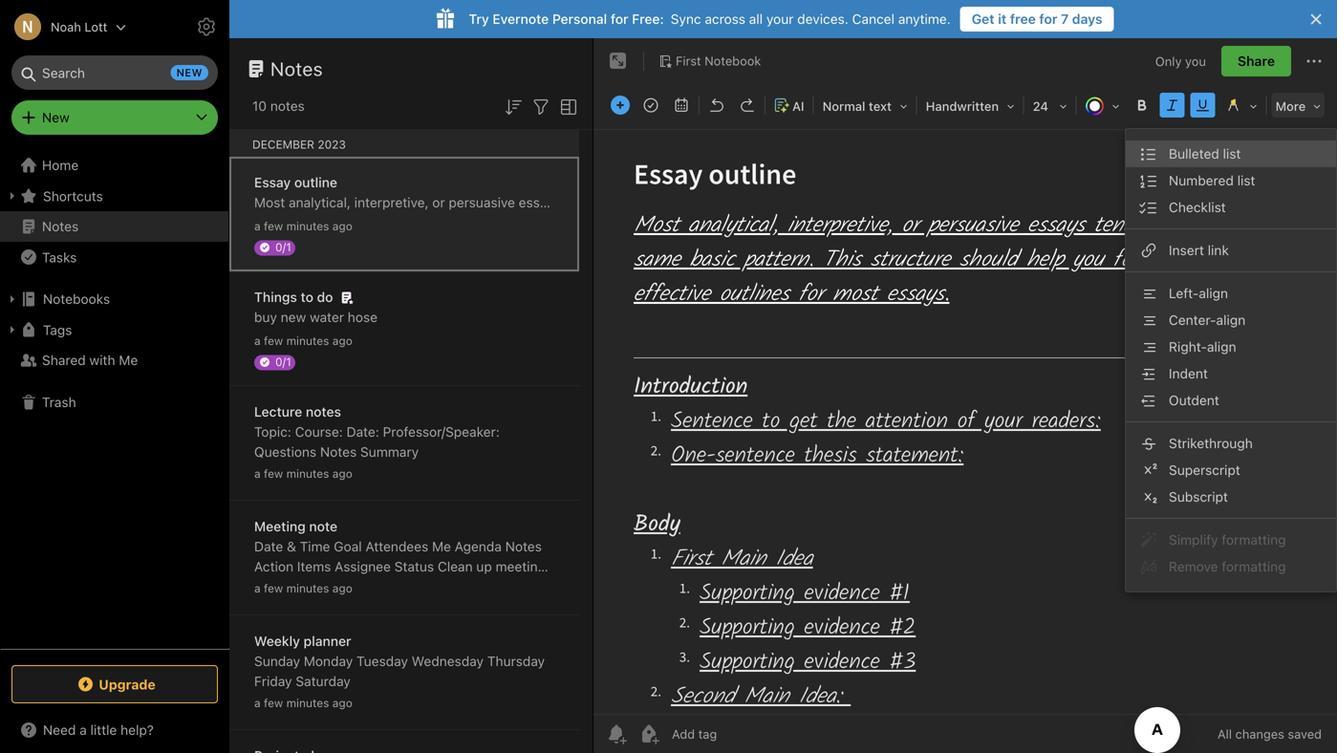 Task type: locate. For each thing, give the bounding box(es) containing it.
a few minutes ago down buy new water hose
[[254, 334, 353, 347]]

shared with me
[[42, 352, 138, 368]]

notes right 10
[[270, 98, 305, 114]]

water
[[310, 309, 344, 325]]

assignee
[[335, 559, 391, 575]]

same
[[675, 195, 708, 210]]

ago down the assignee
[[332, 582, 353, 595]]

me up "clean"
[[432, 539, 451, 554]]

items
[[297, 559, 331, 575]]

minutes down questions
[[286, 467, 329, 480]]

redo image
[[734, 92, 761, 119]]

Highlight field
[[1218, 92, 1264, 119]]

formatting up remove formatting link
[[1222, 532, 1286, 548]]

changes
[[1236, 727, 1285, 741]]

0 horizontal spatial meeting
[[351, 579, 401, 595]]

1 horizontal spatial you
[[1185, 54, 1206, 68]]

2 formatting from the top
[[1222, 559, 1286, 575]]

for
[[611, 11, 629, 27], [1039, 11, 1058, 27], [1164, 195, 1181, 210]]

4 minutes from the top
[[286, 582, 329, 595]]

a down friday
[[254, 696, 261, 710]]

ago down analytical,
[[332, 219, 353, 233]]

new down settings image
[[176, 66, 203, 79]]

View options field
[[553, 94, 580, 118]]

notes down course:
[[320, 444, 357, 460]]

need a little help?
[[43, 722, 154, 738]]

tree
[[0, 150, 229, 648]]

5 few from the top
[[264, 696, 283, 710]]

shortcuts button
[[0, 181, 228, 211]]

2 0/1 from the top
[[275, 355, 291, 369]]

wednesday
[[412, 653, 484, 669]]

indent
[[1169, 366, 1208, 381]]

a down buy
[[254, 334, 261, 347]]

sunday
[[254, 653, 300, 669]]

handwritten
[[926, 99, 999, 113]]

minutes down items
[[286, 582, 329, 595]]

meeting
[[496, 559, 546, 575], [351, 579, 401, 595]]

you right only at the right top
[[1185, 54, 1206, 68]]

center-align
[[1169, 312, 1246, 328]]

help
[[935, 195, 962, 210]]

Insert field
[[606, 92, 635, 119]]

add a reminder image
[[605, 723, 628, 746]]

ago down saturday
[[332, 696, 353, 710]]

ai button
[[768, 92, 811, 119]]

ago
[[332, 219, 353, 233], [332, 334, 353, 347], [332, 467, 353, 480], [332, 582, 353, 595], [332, 696, 353, 710]]

this
[[801, 195, 827, 210]]

for for 7
[[1039, 11, 1058, 27]]

formatting for remove formatting
[[1222, 559, 1286, 575]]

weekly
[[254, 633, 300, 649]]

basic
[[712, 195, 745, 210]]

course:
[[295, 424, 343, 440]]

a down action
[[254, 582, 261, 595]]

align for right-
[[1207, 339, 1237, 355]]

minutes
[[286, 219, 329, 233], [286, 334, 329, 347], [286, 467, 329, 480], [286, 582, 329, 595], [286, 696, 329, 710]]

align down 'left-align' "link"
[[1216, 312, 1246, 328]]

anytime.
[[898, 11, 951, 27]]

new
[[42, 109, 70, 125]]

goal
[[334, 539, 362, 554]]

analytical,
[[289, 195, 351, 210]]

1 vertical spatial align
[[1216, 312, 1246, 328]]

0 vertical spatial meeting
[[496, 559, 546, 575]]

left-align
[[1169, 285, 1228, 301]]

1 formatting from the top
[[1222, 532, 1286, 548]]

notes
[[270, 98, 305, 114], [306, 404, 341, 420], [254, 579, 289, 595], [405, 579, 439, 595]]

list down bulleted list link
[[1238, 173, 1256, 188]]

1 vertical spatial formatting
[[1222, 559, 1286, 575]]

left-align link
[[1126, 280, 1336, 307]]

to
[[596, 195, 608, 210], [301, 289, 313, 305]]

1 few from the top
[[264, 219, 283, 233]]

new
[[176, 66, 203, 79], [281, 309, 306, 325]]

left-
[[1169, 285, 1199, 301]]

to right tend in the top of the page
[[596, 195, 608, 210]]

you inside the note window element
[[1185, 54, 1206, 68]]

0 horizontal spatial to
[[301, 289, 313, 305]]

0 horizontal spatial me
[[119, 352, 138, 368]]

structure
[[830, 195, 887, 210]]

few down questions
[[264, 467, 283, 480]]

list inside bulleted list link
[[1223, 146, 1241, 162]]

&
[[287, 539, 296, 554]]

me right with
[[119, 352, 138, 368]]

for left free:
[[611, 11, 629, 27]]

5 ago from the top
[[332, 696, 353, 710]]

with
[[89, 352, 115, 368]]

meeting up items
[[496, 559, 546, 575]]

you right help
[[965, 195, 988, 210]]

strikethrough link
[[1126, 430, 1336, 457]]

1 minutes from the top
[[286, 219, 329, 233]]

1 vertical spatial you
[[965, 195, 988, 210]]

0 vertical spatial new
[[176, 66, 203, 79]]

minutes down saturday
[[286, 696, 329, 710]]

formatting for simplify formatting
[[1222, 532, 1286, 548]]

minutes inside 'weekly planner sunday monday tuesday wednesday thursday friday saturday a few minutes ago'
[[286, 696, 329, 710]]

indent link
[[1126, 360, 1336, 387]]

align inside "link"
[[1199, 285, 1228, 301]]

minutes down analytical,
[[286, 219, 329, 233]]

3 ago from the top
[[332, 467, 353, 480]]

notes inside topic: course: date: professor/speaker: questions notes summary
[[320, 444, 357, 460]]

bulleted list
[[1169, 146, 1241, 162]]

5 minutes from the top
[[286, 696, 329, 710]]

1 vertical spatial new
[[281, 309, 306, 325]]

more actions image
[[1303, 50, 1326, 73]]

Search text field
[[25, 55, 205, 90]]

tags button
[[0, 315, 228, 345]]

for inside button
[[1039, 11, 1058, 27]]

2 vertical spatial align
[[1207, 339, 1237, 355]]

0 vertical spatial formatting
[[1222, 532, 1286, 548]]

persuasive
[[449, 195, 515, 210]]

align for center-
[[1216, 312, 1246, 328]]

meeting down the assignee
[[351, 579, 401, 595]]

formatting
[[1222, 532, 1286, 548], [1222, 559, 1286, 575]]

0 vertical spatial you
[[1185, 54, 1206, 68]]

0 horizontal spatial for
[[611, 11, 629, 27]]

a inside 'weekly planner sunday monday tuesday wednesday thursday friday saturday a few minutes ago'
[[254, 696, 261, 710]]

1 horizontal spatial to
[[596, 195, 608, 210]]

align up center-align
[[1199, 285, 1228, 301]]

list inside 'numbered list' link
[[1238, 173, 1256, 188]]

a few minutes ago down items
[[254, 582, 353, 595]]

add tag image
[[638, 723, 661, 746]]

date:
[[347, 424, 379, 440]]

notes up items
[[505, 539, 542, 554]]

personal
[[552, 11, 607, 27]]

2 ago from the top
[[332, 334, 353, 347]]

share button
[[1222, 46, 1291, 76]]

align for left-
[[1199, 285, 1228, 301]]

settings image
[[195, 15, 218, 38]]

1 horizontal spatial for
[[1039, 11, 1058, 27]]

0/1 for new
[[275, 355, 291, 369]]

pattern.
[[748, 195, 797, 210]]

shared with me link
[[0, 345, 228, 376]]

1 vertical spatial list
[[1238, 173, 1256, 188]]

1 horizontal spatial me
[[432, 539, 451, 554]]

few down buy
[[264, 334, 283, 347]]

a few minutes ago down analytical,
[[254, 219, 353, 233]]

Font color field
[[1079, 92, 1127, 119]]

2 horizontal spatial for
[[1164, 195, 1181, 210]]

right-align link
[[1126, 334, 1336, 360]]

notes up tasks
[[42, 218, 79, 234]]

0 vertical spatial align
[[1199, 285, 1228, 301]]

simplify
[[1169, 532, 1218, 548]]

1 horizontal spatial new
[[281, 309, 306, 325]]

home
[[42, 157, 79, 173]]

for left 7 on the right top of page
[[1039, 11, 1058, 27]]

3 few from the top
[[264, 467, 283, 480]]

out
[[328, 579, 348, 595]]

notebook
[[705, 54, 761, 68]]

date
[[254, 539, 283, 554]]

1 vertical spatial me
[[432, 539, 451, 554]]

try evernote personal for free: sync across all your devices. cancel anytime.
[[469, 11, 951, 27]]

december
[[252, 138, 314, 151]]

a
[[254, 219, 261, 233], [254, 334, 261, 347], [254, 467, 261, 480], [254, 582, 261, 595], [254, 696, 261, 710], [80, 722, 87, 738]]

outdent link
[[1126, 387, 1336, 414]]

0/1 down most
[[275, 240, 291, 254]]

1 0/1 from the top
[[275, 240, 291, 254]]

a few minutes ago down questions
[[254, 467, 353, 480]]

4 ago from the top
[[332, 582, 353, 595]]

to left do
[[301, 289, 313, 305]]

2 a few minutes ago from the top
[[254, 334, 353, 347]]

you
[[1185, 54, 1206, 68], [965, 195, 988, 210]]

1 a few minutes ago from the top
[[254, 219, 353, 233]]

thursday
[[487, 653, 545, 669]]

0 horizontal spatial new
[[176, 66, 203, 79]]

0 vertical spatial list
[[1223, 146, 1241, 162]]

0/1 down buy
[[275, 355, 291, 369]]

evernote
[[493, 11, 549, 27]]

for for free:
[[611, 11, 629, 27]]

0 vertical spatial me
[[119, 352, 138, 368]]

few down friday
[[264, 696, 283, 710]]

insert link link
[[1126, 237, 1336, 264]]

few down action
[[264, 582, 283, 595]]

2 minutes from the top
[[286, 334, 329, 347]]

right-align
[[1169, 339, 1237, 355]]

most
[[1184, 195, 1215, 210]]

new down things to do
[[281, 309, 306, 325]]

Account field
[[0, 8, 126, 46]]

calendar event image
[[668, 92, 695, 119]]

free:
[[632, 11, 664, 27]]

1 vertical spatial 0/1
[[275, 355, 291, 369]]

outdent
[[1169, 392, 1220, 408]]

Font size field
[[1026, 92, 1074, 119]]

few down most
[[264, 219, 283, 233]]

1 vertical spatial meeting
[[351, 579, 401, 595]]

a left little
[[80, 722, 87, 738]]

Font family field
[[919, 92, 1022, 119]]

align down center-align link
[[1207, 339, 1237, 355]]

dropdown list menu
[[1126, 141, 1336, 580]]

numbered list
[[1169, 173, 1256, 188]]

first notebook button
[[652, 48, 768, 75]]

ago down date:
[[332, 467, 353, 480]]

1 vertical spatial to
[[301, 289, 313, 305]]

minutes down buy new water hose
[[286, 334, 329, 347]]

0/1 for analytical,
[[275, 240, 291, 254]]

0/1
[[275, 240, 291, 254], [275, 355, 291, 369]]

formatting down 'simplify formatting' link
[[1222, 559, 1286, 575]]

trash
[[42, 394, 76, 410]]

first notebook
[[676, 54, 761, 68]]

for left most at right
[[1164, 195, 1181, 210]]

numbered list link
[[1126, 167, 1336, 194]]

list up 'numbered list' link
[[1223, 146, 1241, 162]]

a down most
[[254, 219, 261, 233]]

only you
[[1156, 54, 1206, 68]]

planner
[[304, 633, 351, 649]]

new search field
[[25, 55, 208, 90]]

insert
[[1169, 242, 1204, 258]]

0 vertical spatial 0/1
[[275, 240, 291, 254]]

ago down water at top
[[332, 334, 353, 347]]

summary
[[360, 444, 419, 460]]



Task type: describe. For each thing, give the bounding box(es) containing it.
upgrade
[[99, 677, 156, 692]]

agenda
[[455, 539, 502, 554]]

tend
[[564, 195, 592, 210]]

buy
[[254, 309, 277, 325]]

10
[[252, 98, 267, 114]]

4 a few minutes ago from the top
[[254, 582, 353, 595]]

task image
[[638, 92, 664, 119]]

numbered
[[1169, 173, 1234, 188]]

or
[[432, 195, 445, 210]]

clean
[[438, 559, 473, 575]]

shared
[[42, 352, 86, 368]]

share
[[1238, 53, 1275, 69]]

do
[[317, 289, 333, 305]]

expand notebooks image
[[5, 292, 20, 307]]

notes inside meeting note date & time goal attendees me agenda notes action items assignee status clean up meeting notes send out meeting notes and action items
[[505, 539, 542, 554]]

tree containing home
[[0, 150, 229, 648]]

items
[[511, 579, 545, 595]]

notes up 10 notes
[[271, 57, 323, 80]]

most
[[254, 195, 285, 210]]

need
[[43, 722, 76, 738]]

1 ago from the top
[[332, 219, 353, 233]]

ago inside 'weekly planner sunday monday tuesday wednesday thursday friday saturday a few minutes ago'
[[332, 696, 353, 710]]

notes down status
[[405, 579, 439, 595]]

me inside meeting note date & time goal attendees me agenda notes action items assignee status clean up meeting notes send out meeting notes and action items
[[432, 539, 451, 554]]

bulleted
[[1169, 146, 1220, 162]]

normal
[[823, 99, 866, 113]]

questions
[[254, 444, 317, 460]]

remove formatting link
[[1126, 553, 1336, 580]]

meeting
[[254, 519, 306, 534]]

3 minutes from the top
[[286, 467, 329, 480]]

24
[[1033, 99, 1049, 113]]

tags
[[43, 322, 72, 338]]

Note Editor text field
[[594, 130, 1337, 714]]

essays
[[519, 195, 561, 210]]

notes link
[[0, 211, 228, 242]]

and
[[443, 579, 466, 595]]

most analytical, interpretive, or persuasive essays tend to follow the same basic pattern. this structure should help you formulate effective outlines for most ...
[[254, 195, 1230, 210]]

free
[[1010, 11, 1036, 27]]

get it free for 7 days
[[972, 11, 1103, 27]]

lecture
[[254, 404, 302, 420]]

tuesday
[[357, 653, 408, 669]]

formulate
[[991, 195, 1050, 210]]

outline
[[294, 174, 337, 190]]

Add tag field
[[670, 726, 814, 742]]

list for numbered list
[[1238, 173, 1256, 188]]

a inside need a little help? field
[[80, 722, 87, 738]]

status
[[395, 559, 434, 575]]

friday
[[254, 673, 292, 689]]

bulleted list menu item
[[1126, 141, 1336, 167]]

italic image
[[1159, 92, 1186, 119]]

shortcuts
[[43, 188, 103, 204]]

action
[[254, 559, 294, 575]]

little
[[90, 722, 117, 738]]

get it free for 7 days button
[[960, 7, 1114, 32]]

ai
[[792, 99, 805, 113]]

subscript
[[1169, 489, 1228, 505]]

action
[[470, 579, 508, 595]]

simplify formatting link
[[1126, 527, 1336, 553]]

remove
[[1169, 559, 1218, 575]]

undo image
[[704, 92, 730, 119]]

things
[[254, 289, 297, 305]]

WHAT'S NEW field
[[0, 715, 229, 746]]

click to collapse image
[[222, 718, 237, 741]]

checklist
[[1169, 199, 1226, 215]]

all
[[1218, 727, 1232, 741]]

underline image
[[1190, 92, 1217, 119]]

monday
[[304, 653, 353, 669]]

notebooks link
[[0, 284, 228, 315]]

notes up course:
[[306, 404, 341, 420]]

new inside search field
[[176, 66, 203, 79]]

2023
[[318, 138, 346, 151]]

cancel
[[852, 11, 895, 27]]

note
[[309, 519, 337, 534]]

notes inside tree
[[42, 218, 79, 234]]

it
[[998, 11, 1007, 27]]

few inside 'weekly planner sunday monday tuesday wednesday thursday friday saturday a few minutes ago'
[[264, 696, 283, 710]]

2 few from the top
[[264, 334, 283, 347]]

More actions field
[[1303, 46, 1326, 76]]

upgrade button
[[11, 665, 218, 704]]

4 few from the top
[[264, 582, 283, 595]]

1 horizontal spatial meeting
[[496, 559, 546, 575]]

your
[[767, 11, 794, 27]]

More field
[[1269, 92, 1328, 119]]

sync
[[671, 11, 701, 27]]

Sort options field
[[502, 94, 525, 118]]

add filters image
[[530, 95, 553, 118]]

send
[[292, 579, 324, 595]]

7
[[1061, 11, 1069, 27]]

0 vertical spatial to
[[596, 195, 608, 210]]

bulleted list link
[[1126, 141, 1336, 167]]

strikethrough
[[1169, 435, 1253, 451]]

note window element
[[594, 38, 1337, 753]]

first
[[676, 54, 701, 68]]

december 2023
[[252, 138, 346, 151]]

checklist link
[[1126, 194, 1336, 221]]

bold image
[[1129, 92, 1155, 119]]

devices.
[[797, 11, 849, 27]]

normal text
[[823, 99, 892, 113]]

a down questions
[[254, 467, 261, 480]]

center-align link
[[1126, 307, 1336, 334]]

3 a few minutes ago from the top
[[254, 467, 353, 480]]

across
[[705, 11, 746, 27]]

notes down action
[[254, 579, 289, 595]]

Heading level field
[[816, 92, 914, 119]]

all
[[749, 11, 763, 27]]

more
[[1276, 99, 1306, 113]]

expand note image
[[607, 50, 630, 73]]

the
[[652, 195, 672, 210]]

0 horizontal spatial you
[[965, 195, 988, 210]]

10 notes
[[252, 98, 305, 114]]

tasks
[[42, 249, 77, 265]]

list for bulleted list
[[1223, 146, 1241, 162]]

buy new water hose
[[254, 309, 378, 325]]

notebooks
[[43, 291, 110, 307]]

get
[[972, 11, 995, 27]]

things to do
[[254, 289, 333, 305]]

expand tags image
[[5, 322, 20, 337]]

interpretive,
[[354, 195, 429, 210]]

superscript link
[[1126, 457, 1336, 484]]

trash link
[[0, 387, 228, 418]]

right-
[[1169, 339, 1207, 355]]

Add filters field
[[530, 94, 553, 118]]

days
[[1072, 11, 1103, 27]]

topic:
[[254, 424, 291, 440]]



Task type: vqa. For each thing, say whether or not it's contained in the screenshot.
Close image
no



